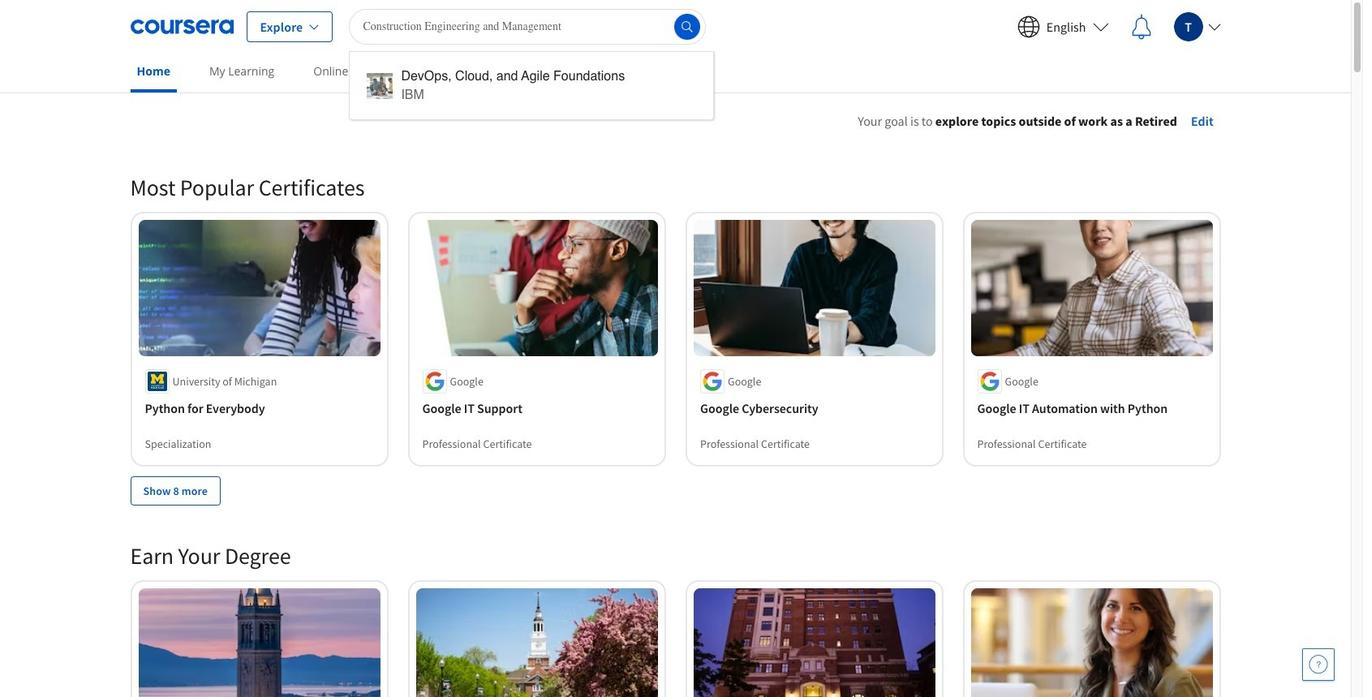 Task type: locate. For each thing, give the bounding box(es) containing it.
earn your degree collection element
[[121, 515, 1231, 697]]

region
[[772, 134, 1299, 295]]

What do you want to learn? text field
[[349, 9, 706, 44]]

suggestion image image
[[367, 73, 393, 99]]

coursera image
[[130, 13, 233, 39]]

None search field
[[349, 9, 715, 120]]



Task type: vqa. For each thing, say whether or not it's contained in the screenshot.
depuis
no



Task type: describe. For each thing, give the bounding box(es) containing it.
most popular certificates collection element
[[121, 147, 1231, 531]]

help center image
[[1309, 655, 1329, 674]]



